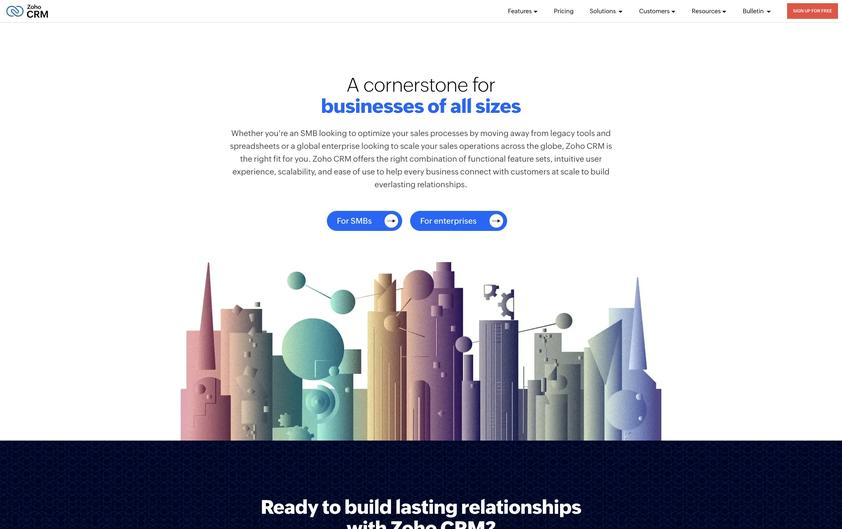 Task type: locate. For each thing, give the bounding box(es) containing it.
0 horizontal spatial and
[[318, 167, 332, 176]]

global
[[297, 141, 320, 151]]

from
[[531, 129, 549, 138]]

an
[[290, 129, 299, 138]]

ready to build lasting relationships
[[261, 496, 581, 519]]

looking
[[319, 129, 347, 138], [361, 141, 389, 151]]

the
[[527, 141, 539, 151], [240, 154, 252, 163], [376, 154, 389, 163]]

of up 'connect'
[[459, 154, 466, 163]]

for inside whether you're an smb looking to optimize your sales processes by moving away from legacy tools and spreadsheets or a global enterprise looking to scale your sales operations across the globe, zoho crm is the right fit for you. zoho crm offers the right combination of functional feature sets, intuitive user experience, scalability, and ease of use to help every business connect with customers at scale to build everlasting relationships.
[[283, 154, 293, 163]]

of left use
[[353, 167, 360, 176]]

for
[[811, 8, 820, 13], [337, 216, 349, 225], [420, 216, 432, 225]]

and left the ease
[[318, 167, 332, 176]]

with
[[493, 167, 509, 176]]

a
[[291, 141, 295, 151]]

zoho
[[566, 141, 585, 151], [313, 154, 332, 163]]

or
[[281, 141, 289, 151]]

1 horizontal spatial crm
[[587, 141, 605, 151]]

of
[[428, 95, 447, 117], [459, 154, 466, 163], [353, 167, 360, 176]]

0 horizontal spatial for
[[283, 154, 293, 163]]

to
[[349, 129, 356, 138], [391, 141, 399, 151], [377, 167, 384, 176], [581, 167, 589, 176], [322, 496, 341, 519]]

right up help
[[390, 154, 408, 163]]

and
[[597, 129, 611, 138], [318, 167, 332, 176]]

0 horizontal spatial scale
[[400, 141, 419, 151]]

your up combination
[[421, 141, 438, 151]]

1 vertical spatial scale
[[560, 167, 580, 176]]

up
[[805, 8, 811, 13]]

crm
[[587, 141, 605, 151], [333, 154, 352, 163]]

moving
[[480, 129, 509, 138]]

intuitive
[[554, 154, 584, 163]]

across
[[501, 141, 525, 151]]

scale up every
[[400, 141, 419, 151]]

for right all
[[472, 74, 495, 96]]

zoho up intuitive
[[566, 141, 585, 151]]

0 vertical spatial for
[[472, 74, 495, 96]]

0 horizontal spatial right
[[254, 154, 272, 163]]

whether you're an smb looking to optimize your sales processes by moving away from legacy tools and spreadsheets or a global enterprise looking to scale your sales operations across the globe, zoho crm is the right fit for you. zoho crm offers the right combination of functional feature sets, intuitive user experience, scalability, and ease of use to help every business connect with customers at scale to build everlasting relationships.
[[230, 129, 612, 189]]

0 horizontal spatial looking
[[319, 129, 347, 138]]

looking down optimize
[[361, 141, 389, 151]]

your right optimize
[[392, 129, 409, 138]]

1 horizontal spatial build
[[591, 167, 610, 176]]

1 horizontal spatial of
[[428, 95, 447, 117]]

0 horizontal spatial your
[[392, 129, 409, 138]]

customers
[[511, 167, 550, 176]]

for smbs
[[337, 216, 372, 225]]

0 horizontal spatial for
[[337, 216, 349, 225]]

and up 'is'
[[597, 129, 611, 138]]

crm up user
[[587, 141, 605, 151]]

1 horizontal spatial and
[[597, 129, 611, 138]]

build
[[591, 167, 610, 176], [344, 496, 392, 519]]

zoho down global
[[313, 154, 332, 163]]

the up help
[[376, 154, 389, 163]]

the up experience,
[[240, 154, 252, 163]]

for right up
[[811, 8, 820, 13]]

pricing
[[554, 7, 574, 14]]

enterprises
[[434, 216, 477, 225]]

0 horizontal spatial build
[[344, 496, 392, 519]]

1 horizontal spatial sales
[[439, 141, 458, 151]]

smb
[[300, 129, 317, 138]]

sign up for free
[[793, 8, 832, 13]]

of left all
[[428, 95, 447, 117]]

smbs
[[351, 216, 372, 225]]

2 horizontal spatial of
[[459, 154, 466, 163]]

1 horizontal spatial right
[[390, 154, 408, 163]]

every
[[404, 167, 424, 176]]

0 vertical spatial zoho
[[566, 141, 585, 151]]

1 right from the left
[[254, 154, 272, 163]]

all
[[450, 95, 472, 117]]

for inside the a cornerstone for businesses of all sizes
[[472, 74, 495, 96]]

everlasting
[[375, 180, 416, 189]]

away
[[510, 129, 529, 138]]

0 vertical spatial of
[[428, 95, 447, 117]]

0 vertical spatial and
[[597, 129, 611, 138]]

1 vertical spatial looking
[[361, 141, 389, 151]]

your
[[392, 129, 409, 138], [421, 141, 438, 151]]

scale down intuitive
[[560, 167, 580, 176]]

you're
[[265, 129, 288, 138]]

1 vertical spatial your
[[421, 141, 438, 151]]

you.
[[295, 154, 311, 163]]

right left fit
[[254, 154, 272, 163]]

1 horizontal spatial scale
[[560, 167, 580, 176]]

crm up the ease
[[333, 154, 352, 163]]

processes
[[430, 129, 468, 138]]

right
[[254, 154, 272, 163], [390, 154, 408, 163]]

0 vertical spatial scale
[[400, 141, 419, 151]]

0 horizontal spatial zoho
[[313, 154, 332, 163]]

pricing link
[[554, 0, 574, 22]]

solutions
[[590, 7, 617, 14]]

1 vertical spatial zoho
[[313, 154, 332, 163]]

relationships.
[[417, 180, 467, 189]]

2 horizontal spatial the
[[527, 141, 539, 151]]

optimize
[[358, 129, 390, 138]]

the down from
[[527, 141, 539, 151]]

1 horizontal spatial looking
[[361, 141, 389, 151]]

features link
[[508, 0, 538, 22]]

sales down processes
[[439, 141, 458, 151]]

a cornerstone for businesses of all sizes
[[321, 74, 521, 117]]

scale
[[400, 141, 419, 151], [560, 167, 580, 176]]

fit
[[273, 154, 281, 163]]

whether
[[231, 129, 263, 138]]

combination
[[410, 154, 457, 163]]

for left enterprises
[[420, 216, 432, 225]]

lasting
[[395, 496, 458, 519]]

for right fit
[[283, 154, 293, 163]]

legacy
[[550, 129, 575, 138]]

1 vertical spatial crm
[[333, 154, 352, 163]]

1 horizontal spatial the
[[376, 154, 389, 163]]

sales
[[410, 129, 429, 138], [439, 141, 458, 151]]

functional
[[468, 154, 506, 163]]

solutions link
[[590, 0, 623, 22]]

sizes
[[475, 95, 521, 117]]

for left smbs
[[337, 216, 349, 225]]

1 horizontal spatial for
[[472, 74, 495, 96]]

1 vertical spatial for
[[283, 154, 293, 163]]

1 horizontal spatial for
[[420, 216, 432, 225]]

1 horizontal spatial your
[[421, 141, 438, 151]]

looking up enterprise
[[319, 129, 347, 138]]

connect
[[460, 167, 491, 176]]

0 vertical spatial build
[[591, 167, 610, 176]]

0 vertical spatial sales
[[410, 129, 429, 138]]

2 right from the left
[[390, 154, 408, 163]]

sales up combination
[[410, 129, 429, 138]]

offers
[[353, 154, 375, 163]]

for enterprises
[[420, 216, 477, 225]]

for enterprises link
[[420, 214, 503, 228]]

2 vertical spatial of
[[353, 167, 360, 176]]

for
[[472, 74, 495, 96], [283, 154, 293, 163]]



Task type: describe. For each thing, give the bounding box(es) containing it.
0 horizontal spatial of
[[353, 167, 360, 176]]

1 vertical spatial sales
[[439, 141, 458, 151]]

sign
[[793, 8, 804, 13]]

1 horizontal spatial zoho
[[566, 141, 585, 151]]

ready
[[261, 496, 318, 519]]

1 vertical spatial build
[[344, 496, 392, 519]]

sign up for free link
[[787, 3, 838, 19]]

for for for enterprises
[[420, 216, 432, 225]]

0 vertical spatial your
[[392, 129, 409, 138]]

features
[[508, 7, 532, 14]]

resources link
[[692, 0, 727, 22]]

0 vertical spatial looking
[[319, 129, 347, 138]]

use
[[362, 167, 375, 176]]

cornerstone
[[363, 74, 468, 96]]

zoho crm vertical solutions image
[[181, 262, 661, 441]]

for smbs link
[[337, 214, 398, 228]]

1 vertical spatial and
[[318, 167, 332, 176]]

operations
[[459, 141, 499, 151]]

businesses
[[321, 95, 424, 117]]

zoho crm logo image
[[6, 2, 49, 20]]

build inside whether you're an smb looking to optimize your sales processes by moving away from legacy tools and spreadsheets or a global enterprise looking to scale your sales operations across the globe, zoho crm is the right fit for you. zoho crm offers the right combination of functional feature sets, intuitive user experience, scalability, and ease of use to help every business connect with customers at scale to build everlasting relationships.
[[591, 167, 610, 176]]

is
[[606, 141, 612, 151]]

0 horizontal spatial crm
[[333, 154, 352, 163]]

business
[[426, 167, 459, 176]]

spreadsheets
[[230, 141, 280, 151]]

ease
[[334, 167, 351, 176]]

scalability,
[[278, 167, 316, 176]]

enterprise
[[322, 141, 360, 151]]

relationships
[[461, 496, 581, 519]]

user
[[586, 154, 602, 163]]

of inside the a cornerstone for businesses of all sizes
[[428, 95, 447, 117]]

0 vertical spatial crm
[[587, 141, 605, 151]]

help
[[386, 167, 402, 176]]

0 horizontal spatial sales
[[410, 129, 429, 138]]

1 vertical spatial of
[[459, 154, 466, 163]]

sets,
[[536, 154, 553, 163]]

globe,
[[540, 141, 564, 151]]

feature
[[508, 154, 534, 163]]

2 horizontal spatial for
[[811, 8, 820, 13]]

by
[[470, 129, 479, 138]]

resources
[[692, 7, 721, 14]]

free
[[821, 8, 832, 13]]

tools
[[577, 129, 595, 138]]

at
[[552, 167, 559, 176]]

a
[[347, 74, 359, 96]]

for for for smbs
[[337, 216, 349, 225]]

bulletin
[[743, 7, 765, 14]]

customers
[[639, 7, 670, 14]]

bulletin link
[[743, 0, 771, 22]]

experience,
[[232, 167, 276, 176]]

0 horizontal spatial the
[[240, 154, 252, 163]]



Task type: vqa. For each thing, say whether or not it's contained in the screenshot.
Features link
yes



